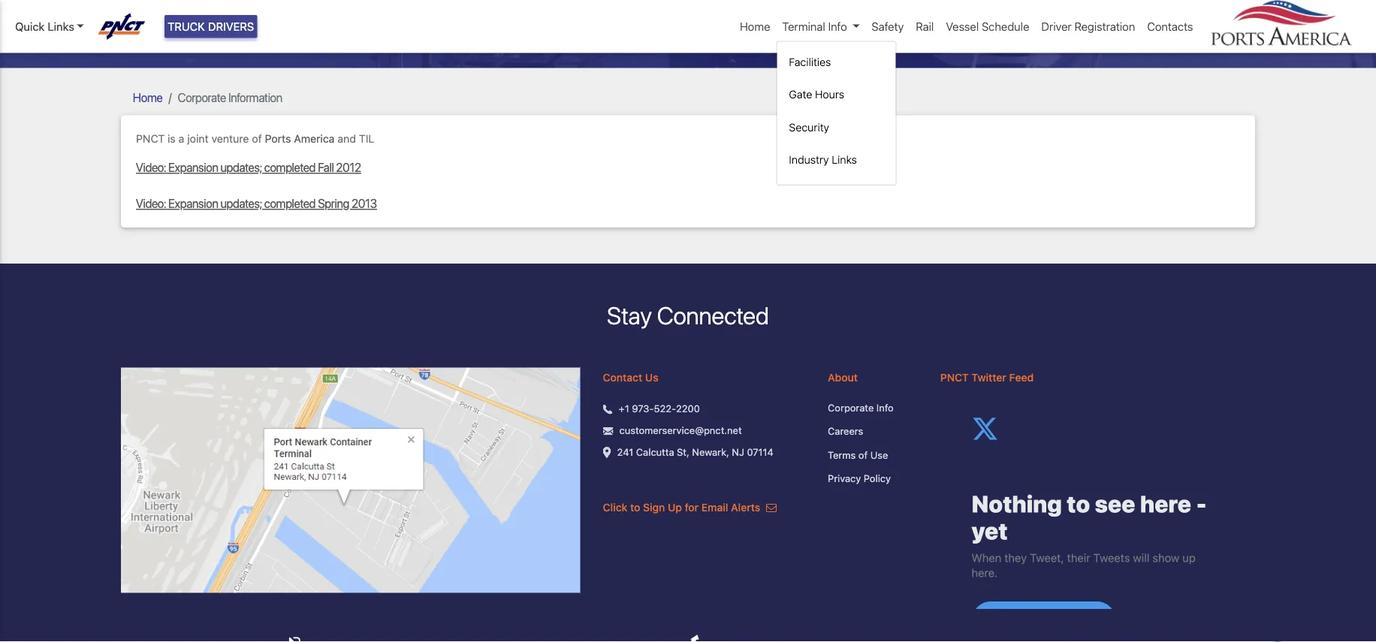 Task type: describe. For each thing, give the bounding box(es) containing it.
schedule
[[982, 20, 1030, 33]]

07114
[[747, 447, 774, 458]]

rail
[[916, 20, 934, 33]]

241 calcutta st, newark, nj 07114
[[617, 447, 774, 458]]

updates; for fall
[[221, 161, 262, 175]]

terminal info
[[783, 20, 848, 33]]

corporate info
[[828, 402, 894, 413]]

quick
[[15, 20, 45, 33]]

us
[[645, 371, 659, 384]]

click to sign up for email alerts
[[603, 502, 764, 514]]

security
[[789, 121, 830, 133]]

envelope o image
[[767, 503, 777, 513]]

careers
[[828, 426, 864, 437]]

completed for fall
[[264, 161, 316, 175]]

about
[[828, 371, 858, 384]]

video: for video: expansion updates; completed fall 2012
[[136, 161, 166, 175]]

terms
[[828, 449, 856, 461]]

driver
[[1042, 20, 1072, 33]]

venture
[[212, 132, 249, 145]]

1 vertical spatial home
[[133, 90, 163, 105]]

sign in image
[[284, 634, 301, 643]]

vessel schedule link
[[940, 12, 1036, 41]]

spring
[[318, 197, 350, 211]]

drivers
[[208, 20, 254, 33]]

ports america link
[[265, 132, 335, 145]]

vessel schedule
[[946, 20, 1030, 33]]

2013
[[352, 197, 377, 211]]

industry links
[[789, 153, 857, 166]]

information
[[228, 90, 283, 105]]

of inside 'link'
[[859, 449, 868, 461]]

contact us
[[603, 371, 659, 384]]

quick links link
[[15, 18, 84, 35]]

video: expansion updates; completed fall 2012 link
[[136, 159, 1241, 177]]

home inside home link
[[740, 20, 771, 33]]

truck drivers
[[168, 20, 254, 33]]

policy
[[864, 473, 891, 484]]

privacy
[[828, 473, 861, 484]]

up
[[668, 502, 682, 514]]

privacy policy link
[[828, 472, 918, 486]]

completed for spring
[[264, 197, 316, 211]]

fall
[[318, 161, 334, 175]]

safety
[[872, 20, 904, 33]]

use
[[871, 449, 889, 461]]

links for industry links
[[832, 153, 857, 166]]

terms of use
[[828, 449, 889, 461]]

vessel
[[946, 20, 979, 33]]

info for corporate info
[[877, 402, 894, 413]]

security link
[[783, 113, 890, 141]]

contacts
[[1148, 20, 1194, 33]]

careers link
[[828, 424, 918, 439]]

expansion for video: expansion updates; completed fall 2012
[[169, 161, 218, 175]]

gate hours link
[[783, 80, 890, 109]]

stay connected
[[607, 301, 769, 330]]

pnct for pnct is a joint venture of ports america and til
[[136, 132, 165, 145]]

customerservice@pnct.net link
[[620, 424, 742, 438]]

twitter
[[972, 371, 1007, 384]]

contacts link
[[1142, 12, 1200, 41]]

video: expansion updates; completed fall 2012
[[136, 161, 361, 175]]

click
[[603, 502, 628, 514]]

customerservice@pnct.net
[[620, 425, 742, 436]]

rail link
[[910, 12, 940, 41]]

facilities link
[[783, 48, 890, 76]]

2012
[[336, 161, 361, 175]]

terminal
[[783, 20, 826, 33]]

corporate information
[[178, 90, 283, 105]]

stay
[[607, 301, 652, 330]]

industry links link
[[783, 146, 890, 174]]

sign
[[643, 502, 665, 514]]

expansion for video: expansion updates; completed spring 2013
[[169, 197, 218, 211]]

is
[[168, 132, 176, 145]]

til
[[359, 132, 375, 145]]

st,
[[677, 447, 690, 458]]

feed
[[1010, 371, 1034, 384]]

info for terminal info
[[829, 20, 848, 33]]

video: expansion updates; completed spring 2013
[[136, 197, 377, 211]]

truck drivers link
[[165, 15, 257, 38]]

newark,
[[692, 447, 730, 458]]

1 vertical spatial home link
[[133, 90, 163, 105]]

241 calcutta st, newark, nj 07114 link
[[617, 445, 774, 460]]

ports
[[265, 132, 291, 145]]

connected
[[657, 301, 769, 330]]

alerts
[[731, 502, 761, 514]]



Task type: vqa. For each thing, say whether or not it's contained in the screenshot.
Status
no



Task type: locate. For each thing, give the bounding box(es) containing it.
0 horizontal spatial home
[[133, 90, 163, 105]]

expansion inside video: expansion updates; completed spring 2013 link
[[169, 197, 218, 211]]

1 expansion from the top
[[169, 161, 218, 175]]

completed down ports america "link"
[[264, 161, 316, 175]]

0 horizontal spatial pnct
[[136, 132, 165, 145]]

pnct for pnct twitter feed
[[941, 371, 969, 384]]

0 vertical spatial completed
[[264, 161, 316, 175]]

click to sign up for email alerts link
[[603, 502, 777, 514]]

1 vertical spatial expansion
[[169, 197, 218, 211]]

of left the ports
[[252, 132, 262, 145]]

0 vertical spatial updates;
[[221, 161, 262, 175]]

updates; down venture
[[221, 161, 262, 175]]

hours
[[815, 88, 845, 101]]

video: for video: expansion updates; completed spring 2013
[[136, 197, 166, 211]]

1 vertical spatial corporate
[[828, 402, 874, 413]]

home
[[740, 20, 771, 33], [133, 90, 163, 105]]

gate hours
[[789, 88, 845, 101]]

1 horizontal spatial corporate
[[828, 402, 874, 413]]

info
[[829, 20, 848, 33], [877, 402, 894, 413]]

0 horizontal spatial links
[[48, 20, 74, 33]]

updates; down "video: expansion updates; completed fall 2012"
[[221, 197, 262, 211]]

0 vertical spatial home
[[740, 20, 771, 33]]

1 vertical spatial completed
[[264, 197, 316, 211]]

1 vertical spatial info
[[877, 402, 894, 413]]

info inside corporate info 'link'
[[877, 402, 894, 413]]

1 updates; from the top
[[221, 161, 262, 175]]

1 horizontal spatial home
[[740, 20, 771, 33]]

privacy policy
[[828, 473, 891, 484]]

0 vertical spatial info
[[829, 20, 848, 33]]

0 vertical spatial video:
[[136, 161, 166, 175]]

2 video: from the top
[[136, 197, 166, 211]]

1 horizontal spatial home link
[[734, 12, 777, 41]]

expansion inside 'video: expansion updates; completed fall 2012' link
[[169, 161, 218, 175]]

expansion
[[169, 161, 218, 175], [169, 197, 218, 211]]

corporate up careers
[[828, 402, 874, 413]]

a
[[179, 132, 184, 145]]

0 horizontal spatial corporate
[[178, 90, 226, 105]]

0 vertical spatial pnct
[[136, 132, 165, 145]]

to
[[631, 502, 641, 514]]

driver registration
[[1042, 20, 1136, 33]]

1 vertical spatial video:
[[136, 197, 166, 211]]

of left use
[[859, 449, 868, 461]]

2 completed from the top
[[264, 197, 316, 211]]

video:
[[136, 161, 166, 175], [136, 197, 166, 211]]

corporate inside 'link'
[[828, 402, 874, 413]]

links right quick
[[48, 20, 74, 33]]

contact
[[603, 371, 643, 384]]

1 vertical spatial pnct
[[941, 371, 969, 384]]

0 horizontal spatial of
[[252, 132, 262, 145]]

1 vertical spatial links
[[832, 153, 857, 166]]

2 updates; from the top
[[221, 197, 262, 211]]

video: inside video: expansion updates; completed spring 2013 link
[[136, 197, 166, 211]]

0 vertical spatial corporate
[[178, 90, 226, 105]]

2 expansion from the top
[[169, 197, 218, 211]]

0 horizontal spatial home link
[[133, 90, 163, 105]]

truck
[[168, 20, 205, 33]]

1 horizontal spatial info
[[877, 402, 894, 413]]

pnct twitter feed
[[941, 371, 1034, 384]]

completed left spring
[[264, 197, 316, 211]]

info inside terminal info link
[[829, 20, 848, 33]]

links for quick links
[[48, 20, 74, 33]]

links
[[48, 20, 74, 33], [832, 153, 857, 166]]

links inside 'link'
[[48, 20, 74, 33]]

1 horizontal spatial of
[[859, 449, 868, 461]]

home link
[[734, 12, 777, 41], [133, 90, 163, 105]]

corporate info link
[[828, 401, 918, 415]]

email
[[702, 502, 729, 514]]

corporate for corporate info
[[828, 402, 874, 413]]

241
[[617, 447, 634, 458]]

and
[[338, 132, 356, 145]]

for
[[685, 502, 699, 514]]

calcutta
[[636, 447, 675, 458]]

safety link
[[866, 12, 910, 41]]

video: expansion updates; completed spring 2013 link
[[136, 195, 1241, 213]]

terminal info link
[[777, 12, 866, 41]]

0 vertical spatial expansion
[[169, 161, 218, 175]]

quick links
[[15, 20, 74, 33]]

joint
[[187, 132, 209, 145]]

nj
[[732, 447, 745, 458]]

registration
[[1075, 20, 1136, 33]]

pnct is a joint venture of ports america and til
[[136, 132, 375, 145]]

0 vertical spatial links
[[48, 20, 74, 33]]

info right terminal
[[829, 20, 848, 33]]

corporate for corporate information
[[178, 90, 226, 105]]

america
[[294, 132, 335, 145]]

1 vertical spatial of
[[859, 449, 868, 461]]

industry
[[789, 153, 829, 166]]

0 vertical spatial of
[[252, 132, 262, 145]]

facilities
[[789, 55, 831, 68]]

1 horizontal spatial links
[[832, 153, 857, 166]]

updates; for spring
[[221, 197, 262, 211]]

1 vertical spatial updates;
[[221, 197, 262, 211]]

completed
[[264, 161, 316, 175], [264, 197, 316, 211]]

terms of use link
[[828, 448, 918, 463]]

0 vertical spatial home link
[[734, 12, 777, 41]]

video: inside 'video: expansion updates; completed fall 2012' link
[[136, 161, 166, 175]]

links down security link
[[832, 153, 857, 166]]

pnct left is
[[136, 132, 165, 145]]

0 horizontal spatial info
[[829, 20, 848, 33]]

info up careers link
[[877, 402, 894, 413]]

of
[[252, 132, 262, 145], [859, 449, 868, 461]]

pnct left twitter
[[941, 371, 969, 384]]

corporate
[[178, 90, 226, 105], [828, 402, 874, 413]]

1 completed from the top
[[264, 161, 316, 175]]

updates;
[[221, 161, 262, 175], [221, 197, 262, 211]]

corporate up the joint
[[178, 90, 226, 105]]

1 video: from the top
[[136, 161, 166, 175]]

pnct
[[136, 132, 165, 145], [941, 371, 969, 384]]

gate
[[789, 88, 813, 101]]

driver registration link
[[1036, 12, 1142, 41]]

1 horizontal spatial pnct
[[941, 371, 969, 384]]



